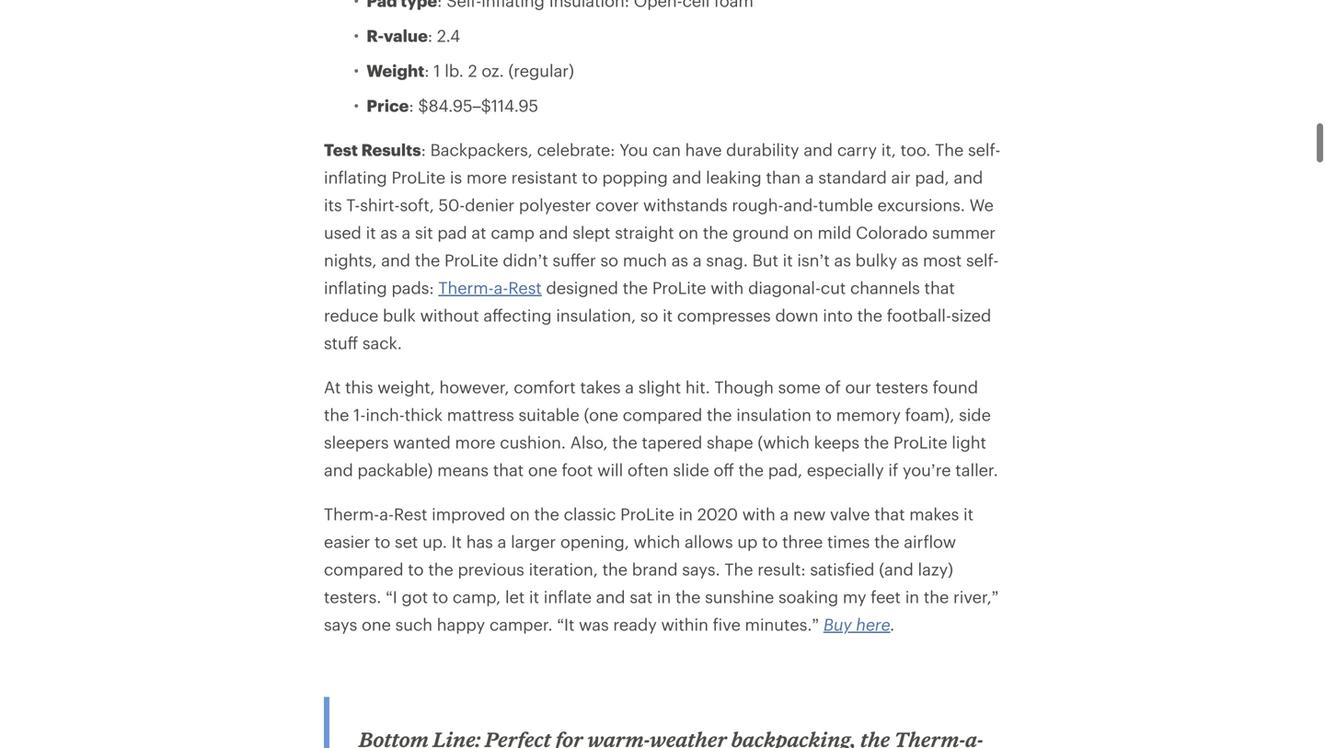 Task type: describe. For each thing, give the bounding box(es) containing it.
1 vertical spatial self-
[[966, 250, 999, 270]]

though
[[715, 377, 774, 397]]

2020
[[697, 504, 738, 524]]

carry
[[837, 140, 877, 159]]

affecting
[[483, 306, 552, 325]]

my
[[843, 587, 866, 607]]

happy
[[437, 615, 485, 634]]

to right the got
[[432, 587, 448, 607]]

t-
[[346, 195, 360, 215]]

of
[[825, 377, 841, 397]]

soaking
[[779, 587, 838, 607]]

withstands
[[643, 195, 728, 215]]

and inside at this weight, however, comfort takes a slight hit. though some of our testers found the 1-inch-thick mattress suitable (one compared the insulation to memory foam), side sleepers wanted more cushion. also, the tapered shape (which keeps the prolite light and packable) means that one foot will often slide off the pad, especially if you're taller.
[[324, 460, 353, 480]]

set
[[395, 532, 418, 551]]

the down the memory
[[864, 433, 889, 452]]

leaking
[[706, 168, 762, 187]]

without
[[420, 306, 479, 325]]

river,"
[[953, 587, 999, 607]]

thick
[[405, 405, 443, 424]]

says.
[[682, 560, 720, 579]]

a inside at this weight, however, comfort takes a slight hit. though some of our testers found the 1-inch-thick mattress suitable (one compared the insulation to memory foam), side sleepers wanted more cushion. also, the tapered shape (which keeps the prolite light and packable) means that one foot will often slide off the pad, especially if you're taller.
[[625, 377, 634, 397]]

diagonal-
[[748, 278, 821, 297]]

slept
[[573, 223, 611, 242]]

the down up.
[[428, 560, 453, 579]]

1 inflating from the top
[[324, 168, 387, 187]]

iteration,
[[529, 560, 598, 579]]

more inside at this weight, however, comfort takes a slight hit. though some of our testers found the 1-inch-thick mattress suitable (one compared the insulation to memory foam), side sleepers wanted more cushion. also, the tapered shape (which keeps the prolite light and packable) means that one foot will often slide off the pad, especially if you're taller.
[[455, 433, 496, 452]]

a left snag.
[[693, 250, 702, 270]]

side
[[959, 405, 991, 424]]

our
[[845, 377, 871, 397]]

denier
[[465, 195, 515, 215]]

times
[[827, 532, 870, 551]]

valve
[[830, 504, 870, 524]]

2 horizontal spatial on
[[793, 223, 813, 242]]

with inside therm-a-rest improved on the classic prolite in 2020 with a new valve that makes it easier to set up. it has a larger opening, which allows up to three times the airflow compared to the previous iteration, the brand says. the result: satisfied (and lazy) testers. "i got to camp, let it inflate and sat in the sunshine soaking my feet in the river," says one such happy camper. "it was ready within five minutes."
[[742, 504, 776, 524]]

however,
[[439, 377, 509, 397]]

and up withstands
[[672, 168, 702, 187]]

the down channels
[[857, 306, 883, 325]]

the inside therm-a-rest improved on the classic prolite in 2020 with a new valve that makes it easier to set up. it has a larger opening, which allows up to three times the airflow compared to the previous iteration, the brand says. the result: satisfied (and lazy) testers. "i got to camp, let it inflate and sat in the sunshine soaking my feet in the river," says one such happy camper. "it was ready within five minutes."
[[725, 560, 753, 579]]

0 vertical spatial self-
[[968, 140, 1001, 159]]

rest for therm-a-rest improved on the classic prolite in 2020 with a new valve that makes it easier to set up. it has a larger opening, which allows up to three times the airflow compared to the previous iteration, the brand says. the result: satisfied (and lazy) testers. "i got to camp, let it inflate and sat in the sunshine soaking my feet in the river," says one such happy camper. "it was ready within five minutes."
[[394, 504, 427, 524]]

football-
[[887, 306, 951, 325]]

feet
[[871, 587, 901, 607]]

camp,
[[453, 587, 501, 607]]

inch-
[[366, 405, 405, 424]]

it inside designed the prolite with diagonal-cut channels that reduce bulk without affecting insulation, so it compresses down into the football-sized stuff sack.
[[663, 306, 673, 325]]

it right let
[[529, 587, 539, 607]]

you're
[[903, 460, 951, 480]]

also,
[[570, 433, 608, 452]]

celebrate:
[[537, 140, 615, 159]]

slide
[[673, 460, 709, 480]]

which
[[634, 532, 680, 551]]

popping
[[602, 168, 668, 187]]

such
[[395, 615, 433, 634]]

new
[[793, 504, 826, 524]]

2 inflating from the top
[[324, 278, 387, 297]]

reduce
[[324, 306, 378, 325]]

says
[[324, 615, 357, 634]]

(and
[[879, 560, 914, 579]]

1 horizontal spatial on
[[679, 223, 699, 242]]

the inside : backpackers, celebrate: you can have durability and carry it, too. the self- inflating prolite is more resistant to popping and leaking than a standard air pad, and its t-shirt-soft, 50-denier polyester cover withstands rough-and-tumble excursions. we used it as a sit pad at camp and slept straight on the ground on mild colorado summer nights, and the prolite didn't suffer so much as a snag. but it isn't as bulky as most self- inflating pads:
[[935, 140, 964, 159]]

therm- for therm-a-rest
[[438, 278, 494, 297]]

(regular)
[[508, 61, 574, 80]]

sized
[[951, 306, 991, 325]]

a left the new
[[780, 504, 789, 524]]

with inside designed the prolite with diagonal-cut channels that reduce bulk without affecting insulation, so it compresses down into the football-sized stuff sack.
[[711, 278, 744, 297]]

: down weight
[[409, 96, 414, 115]]

: left the 2.4 at left top
[[428, 26, 433, 45]]

lazy)
[[918, 560, 953, 579]]

the right off
[[739, 460, 764, 480]]

opening,
[[560, 532, 629, 551]]

the up within
[[675, 587, 701, 607]]

sit
[[415, 223, 433, 242]]

colorado
[[856, 223, 928, 242]]

a right than
[[805, 168, 814, 187]]

weight,
[[378, 377, 435, 397]]

standard
[[818, 168, 887, 187]]

within
[[661, 615, 709, 634]]

this
[[345, 377, 373, 397]]

the up larger
[[534, 504, 559, 524]]

too.
[[901, 140, 931, 159]]

sleepers
[[324, 433, 389, 452]]

makes
[[909, 504, 959, 524]]

prolite up soft,
[[392, 168, 446, 187]]

takes
[[580, 377, 621, 397]]

oz.
[[482, 61, 504, 80]]

it right used
[[366, 223, 376, 242]]

classic
[[564, 504, 616, 524]]

weight : 1 lb. 2 oz. (regular)
[[367, 61, 574, 80]]

and down polyester
[[539, 223, 568, 242]]

minutes."
[[745, 615, 819, 634]]

50-
[[439, 195, 465, 215]]

we
[[970, 195, 994, 215]]

and up we
[[954, 168, 983, 187]]

: left the 1 on the top
[[424, 61, 429, 80]]

a- for therm-a-rest
[[494, 278, 508, 297]]

shape
[[707, 433, 753, 452]]

light
[[952, 433, 986, 452]]

$84.95–$114.95
[[418, 96, 538, 115]]

that inside at this weight, however, comfort takes a slight hit. though some of our testers found the 1-inch-thick mattress suitable (one compared the insulation to memory foam), side sleepers wanted more cushion. also, the tapered shape (which keeps the prolite light and packable) means that one foot will often slide off the pad, especially if you're taller.
[[493, 460, 524, 480]]

some
[[778, 377, 821, 397]]

air
[[891, 168, 911, 187]]

cut
[[821, 278, 846, 297]]

and left carry
[[804, 140, 833, 159]]

rest for therm-a-rest
[[508, 278, 542, 297]]

durability
[[726, 140, 799, 159]]

down
[[775, 306, 819, 325]]

up.
[[422, 532, 447, 551]]

nights,
[[324, 250, 377, 270]]

slight
[[638, 377, 681, 397]]

at
[[324, 377, 341, 397]]

: inside : backpackers, celebrate: you can have durability and carry it, too. the self- inflating prolite is more resistant to popping and leaking than a standard air pad, and its t-shirt-soft, 50-denier polyester cover withstands rough-and-tumble excursions. we used it as a sit pad at camp and slept straight on the ground on mild colorado summer nights, and the prolite didn't suffer so much as a snag. but it isn't as bulky as most self- inflating pads:
[[421, 140, 426, 159]]



Task type: vqa. For each thing, say whether or not it's contained in the screenshot.
Backpackers, on the left of the page
yes



Task type: locate. For each thing, give the bounding box(es) containing it.
at
[[472, 223, 486, 242]]

previous
[[458, 560, 524, 579]]

1 horizontal spatial compared
[[623, 405, 702, 424]]

1 vertical spatial that
[[493, 460, 524, 480]]

channels
[[850, 278, 920, 297]]

sat
[[630, 587, 653, 607]]

one down cushion.
[[528, 460, 557, 480]]

it right the 'but'
[[783, 250, 793, 270]]

cushion.
[[500, 433, 566, 452]]

the down lazy)
[[924, 587, 949, 607]]

more up denier on the top left of page
[[466, 168, 507, 187]]

0 vertical spatial the
[[935, 140, 964, 159]]

buy here link
[[823, 615, 890, 634]]

and inside therm-a-rest improved on the classic prolite in 2020 with a new valve that makes it easier to set up. it has a larger opening, which allows up to three times the airflow compared to the previous iteration, the brand says. the result: satisfied (and lazy) testers. "i got to camp, let it inflate and sat in the sunshine soaking my feet in the river," says one such happy camper. "it was ready within five minutes."
[[596, 587, 625, 607]]

brand
[[632, 560, 678, 579]]

in right sat
[[657, 587, 671, 607]]

improved
[[432, 504, 506, 524]]

so
[[601, 250, 618, 270], [640, 306, 658, 325]]

so right insulation,
[[640, 306, 658, 325]]

didn't
[[503, 250, 548, 270]]

and-
[[784, 195, 818, 215]]

backpackers,
[[430, 140, 533, 159]]

one inside therm-a-rest improved on the classic prolite in 2020 with a new valve that makes it easier to set up. it has a larger opening, which allows up to three times the airflow compared to the previous iteration, the brand says. the result: satisfied (and lazy) testers. "i got to camp, let it inflate and sat in the sunshine soaking my feet in the river," says one such happy camper. "it was ready within five minutes."
[[362, 615, 391, 634]]

:
[[428, 26, 433, 45], [424, 61, 429, 80], [409, 96, 414, 115], [421, 140, 426, 159]]

foam),
[[905, 405, 955, 424]]

with up the up
[[742, 504, 776, 524]]

pad, inside : backpackers, celebrate: you can have durability and carry it, too. the self- inflating prolite is more resistant to popping and leaking than a standard air pad, and its t-shirt-soft, 50-denier polyester cover withstands rough-and-tumble excursions. we used it as a sit pad at camp and slept straight on the ground on mild colorado summer nights, and the prolite didn't suffer so much as a snag. but it isn't as bulky as most self- inflating pads:
[[915, 168, 949, 187]]

0 vertical spatial so
[[601, 250, 618, 270]]

1 vertical spatial pad,
[[768, 460, 803, 480]]

so inside designed the prolite with diagonal-cut channels that reduce bulk without affecting insulation, so it compresses down into the football-sized stuff sack.
[[640, 306, 658, 325]]

easier
[[324, 532, 370, 551]]

camp
[[491, 223, 535, 242]]

excursions.
[[878, 195, 965, 215]]

rest inside therm-a-rest improved on the classic prolite in 2020 with a new valve that makes it easier to set up. it has a larger opening, which allows up to three times the airflow compared to the previous iteration, the brand says. the result: satisfied (and lazy) testers. "i got to camp, let it inflate and sat in the sunshine soaking my feet in the river," says one such happy camper. "it was ready within five minutes."
[[394, 504, 427, 524]]

one down "i
[[362, 615, 391, 634]]

mattress
[[447, 405, 514, 424]]

1 horizontal spatial one
[[528, 460, 557, 480]]

prolite down at
[[444, 250, 498, 270]]

1 vertical spatial compared
[[324, 560, 404, 579]]

therm-a-rest improved on the classic prolite in 2020 with a new valve that makes it easier to set up. it has a larger opening, which allows up to three times the airflow compared to the previous iteration, the brand says. the result: satisfied (and lazy) testers. "i got to camp, let it inflate and sat in the sunshine soaking my feet in the river," says one such happy camper. "it was ready within five minutes."
[[324, 504, 999, 634]]

to right the up
[[762, 532, 778, 551]]

inflating up reduce
[[324, 278, 387, 297]]

the up sunshine
[[725, 560, 753, 579]]

1 horizontal spatial a-
[[494, 278, 508, 297]]

0 horizontal spatial that
[[493, 460, 524, 480]]

pad
[[437, 223, 467, 242]]

and down sleepers
[[324, 460, 353, 480]]

0 horizontal spatial therm-
[[324, 504, 379, 524]]

therm- up without
[[438, 278, 494, 297]]

to up the got
[[408, 560, 424, 579]]

soft,
[[400, 195, 434, 215]]

: down price : $84.95–$114.95
[[421, 140, 426, 159]]

insulation,
[[556, 306, 636, 325]]

to down of
[[816, 405, 832, 424]]

suffer
[[553, 250, 596, 270]]

the up snag.
[[703, 223, 728, 242]]

0 vertical spatial a-
[[494, 278, 508, 297]]

weight
[[367, 61, 424, 80]]

here
[[856, 615, 890, 634]]

1 horizontal spatial in
[[679, 504, 693, 524]]

comfort
[[514, 377, 576, 397]]

will
[[597, 460, 623, 480]]

keeps
[[814, 433, 859, 452]]

0 horizontal spatial rest
[[394, 504, 427, 524]]

compared inside therm-a-rest improved on the classic prolite in 2020 with a new valve that makes it easier to set up. it has a larger opening, which allows up to three times the airflow compared to the previous iteration, the brand says. the result: satisfied (and lazy) testers. "i got to camp, let it inflate and sat in the sunshine soaking my feet in the river," says one such happy camper. "it was ready within five minutes."
[[324, 560, 404, 579]]

a- for therm-a-rest improved on the classic prolite in 2020 with a new valve that makes it easier to set up. it has a larger opening, which allows up to three times the airflow compared to the previous iteration, the brand says. the result: satisfied (and lazy) testers. "i got to camp, let it inflate and sat in the sunshine soaking my feet in the river," says one such happy camper. "it was ready within five minutes."
[[379, 504, 394, 524]]

in right feet
[[905, 587, 919, 607]]

on down and-
[[793, 223, 813, 242]]

a- down packable)
[[379, 504, 394, 524]]

found
[[933, 377, 978, 397]]

to left set
[[375, 532, 390, 551]]

into
[[823, 306, 853, 325]]

1
[[434, 61, 440, 80]]

more
[[466, 168, 507, 187], [455, 433, 496, 452]]

0 vertical spatial with
[[711, 278, 744, 297]]

a right takes
[[625, 377, 634, 397]]

that inside designed the prolite with diagonal-cut channels that reduce bulk without affecting insulation, so it compresses down into the football-sized stuff sack.
[[924, 278, 955, 297]]

prolite inside designed the prolite with diagonal-cut channels that reduce bulk without affecting insulation, so it compresses down into the football-sized stuff sack.
[[652, 278, 706, 297]]

in left 2020
[[679, 504, 693, 524]]

buy
[[823, 615, 852, 634]]

prolite inside therm-a-rest improved on the classic prolite in 2020 with a new valve that makes it easier to set up. it has a larger opening, which allows up to three times the airflow compared to the previous iteration, the brand says. the result: satisfied (and lazy) testers. "i got to camp, let it inflate and sat in the sunshine soaking my feet in the river," says one such happy camper. "it was ready within five minutes."
[[620, 504, 674, 524]]

0 horizontal spatial pad,
[[768, 460, 803, 480]]

let
[[505, 587, 525, 607]]

1 vertical spatial inflating
[[324, 278, 387, 297]]

polyester
[[519, 195, 591, 215]]

compared down slight
[[623, 405, 702, 424]]

2 horizontal spatial that
[[924, 278, 955, 297]]

1 vertical spatial therm-
[[324, 504, 379, 524]]

on up larger
[[510, 504, 530, 524]]

hit.
[[685, 377, 710, 397]]

to inside at this weight, however, comfort takes a slight hit. though some of our testers found the 1-inch-thick mattress suitable (one compared the insulation to memory foam), side sleepers wanted more cushion. also, the tapered shape (which keeps the prolite light and packable) means that one foot will often slide off the pad, especially if you're taller.
[[816, 405, 832, 424]]

0 horizontal spatial the
[[725, 560, 753, 579]]

0 vertical spatial compared
[[623, 405, 702, 424]]

1 horizontal spatial pad,
[[915, 168, 949, 187]]

as right much
[[672, 250, 688, 270]]

and left sat
[[596, 587, 625, 607]]

and up pads:
[[381, 250, 410, 270]]

shirt-
[[360, 195, 400, 215]]

more down mattress
[[455, 433, 496, 452]]

the right too.
[[935, 140, 964, 159]]

one
[[528, 460, 557, 480], [362, 615, 391, 634]]

1 vertical spatial so
[[640, 306, 658, 325]]

pads:
[[392, 278, 434, 297]]

pad, inside at this weight, however, comfort takes a slight hit. though some of our testers found the 1-inch-thick mattress suitable (one compared the insulation to memory foam), side sleepers wanted more cushion. also, the tapered shape (which keeps the prolite light and packable) means that one foot will often slide off the pad, especially if you're taller.
[[768, 460, 803, 480]]

insulation
[[736, 405, 812, 424]]

much
[[623, 250, 667, 270]]

1 horizontal spatial so
[[640, 306, 658, 325]]

1-
[[354, 405, 366, 424]]

to down celebrate:
[[582, 168, 598, 187]]

that inside therm-a-rest improved on the classic prolite in 2020 with a new valve that makes it easier to set up. it has a larger opening, which allows up to three times the airflow compared to the previous iteration, the brand says. the result: satisfied (and lazy) testers. "i got to camp, let it inflate and sat in the sunshine soaking my feet in the river," says one such happy camper. "it was ready within five minutes."
[[874, 504, 905, 524]]

tumble
[[818, 195, 873, 215]]

suitable
[[519, 405, 580, 424]]

that down most
[[924, 278, 955, 297]]

as left most
[[902, 250, 919, 270]]

one inside at this weight, however, comfort takes a slight hit. though some of our testers found the 1-inch-thick mattress suitable (one compared the insulation to memory foam), side sleepers wanted more cushion. also, the tapered shape (which keeps the prolite light and packable) means that one foot will often slide off the pad, especially if you're taller.
[[528, 460, 557, 480]]

1 horizontal spatial rest
[[508, 278, 542, 297]]

so down the slept
[[601, 250, 618, 270]]

five
[[713, 615, 741, 634]]

inflate
[[544, 587, 592, 607]]

designed the prolite with diagonal-cut channels that reduce bulk without affecting insulation, so it compresses down into the football-sized stuff sack.
[[324, 278, 991, 353]]

prolite up "which"
[[620, 504, 674, 524]]

wanted
[[393, 433, 451, 452]]

off
[[714, 460, 734, 480]]

camper.
[[490, 615, 553, 634]]

price : $84.95–$114.95
[[367, 96, 538, 115]]

0 horizontal spatial in
[[657, 587, 671, 607]]

to inside : backpackers, celebrate: you can have durability and carry it, too. the self- inflating prolite is more resistant to popping and leaking than a standard air pad, and its t-shirt-soft, 50-denier polyester cover withstands rough-and-tumble excursions. we used it as a sit pad at camp and slept straight on the ground on mild colorado summer nights, and the prolite didn't suffer so much as a snag. but it isn't as bulky as most self- inflating pads:
[[582, 168, 598, 187]]

1 vertical spatial rest
[[394, 504, 427, 524]]

1 vertical spatial a-
[[379, 504, 394, 524]]

the down sit
[[415, 250, 440, 270]]

snag.
[[706, 250, 748, 270]]

on down withstands
[[679, 223, 699, 242]]

so inside : backpackers, celebrate: you can have durability and carry it, too. the self- inflating prolite is more resistant to popping and leaking than a standard air pad, and its t-shirt-soft, 50-denier polyester cover withstands rough-and-tumble excursions. we used it as a sit pad at camp and slept straight on the ground on mild colorado summer nights, and the prolite didn't suffer so much as a snag. but it isn't as bulky as most self- inflating pads:
[[601, 250, 618, 270]]

on inside therm-a-rest improved on the classic prolite in 2020 with a new valve that makes it easier to set up. it has a larger opening, which allows up to three times the airflow compared to the previous iteration, the brand says. the result: satisfied (and lazy) testers. "i got to camp, let it inflate and sat in the sunshine soaking my feet in the river," says one such happy camper. "it was ready within five minutes."
[[510, 504, 530, 524]]

satisfied
[[810, 560, 875, 579]]

compared
[[623, 405, 702, 424], [324, 560, 404, 579]]

more inside : backpackers, celebrate: you can have durability and carry it, too. the self- inflating prolite is more resistant to popping and leaking than a standard air pad, and its t-shirt-soft, 50-denier polyester cover withstands rough-and-tumble excursions. we used it as a sit pad at camp and slept straight on the ground on mild colorado summer nights, and the prolite didn't suffer so much as a snag. but it isn't as bulky as most self- inflating pads:
[[466, 168, 507, 187]]

summer
[[932, 223, 996, 242]]

prolite down much
[[652, 278, 706, 297]]

with
[[711, 278, 744, 297], [742, 504, 776, 524]]

1 vertical spatial the
[[725, 560, 753, 579]]

prolite inside at this weight, however, comfort takes a slight hit. though some of our testers found the 1-inch-thick mattress suitable (one compared the insulation to memory foam), side sleepers wanted more cushion. also, the tapered shape (which keeps the prolite light and packable) means that one foot will often slide off the pad, especially if you're taller.
[[893, 433, 947, 452]]

a right has
[[497, 532, 506, 551]]

price
[[367, 96, 409, 115]]

0 vertical spatial pad,
[[915, 168, 949, 187]]

a- inside therm-a-rest improved on the classic prolite in 2020 with a new valve that makes it easier to set up. it has a larger opening, which allows up to three times the airflow compared to the previous iteration, the brand says. the result: satisfied (and lazy) testers. "i got to camp, let it inflate and sat in the sunshine soaking my feet in the river," says one such happy camper. "it was ready within five minutes."
[[379, 504, 394, 524]]

can
[[653, 140, 681, 159]]

1 vertical spatial more
[[455, 433, 496, 452]]

the up shape
[[707, 405, 732, 424]]

the up (and
[[874, 532, 900, 551]]

0 vertical spatial inflating
[[324, 168, 387, 187]]

0 horizontal spatial one
[[362, 615, 391, 634]]

that right valve
[[874, 504, 905, 524]]

pad, down (which
[[768, 460, 803, 480]]

therm- inside therm-a-rest improved on the classic prolite in 2020 with a new valve that makes it easier to set up. it has a larger opening, which allows up to three times the airflow compared to the previous iteration, the brand says. the result: satisfied (and lazy) testers. "i got to camp, let it inflate and sat in the sunshine soaking my feet in the river," says one such happy camper. "it was ready within five minutes."
[[324, 504, 379, 524]]

stuff
[[324, 333, 358, 353]]

is
[[450, 168, 462, 187]]

0 vertical spatial therm-
[[438, 278, 494, 297]]

memory
[[836, 405, 901, 424]]

0 horizontal spatial a-
[[379, 504, 394, 524]]

0 horizontal spatial on
[[510, 504, 530, 524]]

with down snag.
[[711, 278, 744, 297]]

1 horizontal spatial that
[[874, 504, 905, 524]]

that down cushion.
[[493, 460, 524, 480]]

1 horizontal spatial the
[[935, 140, 964, 159]]

airflow
[[904, 532, 956, 551]]

therm- up easier
[[324, 504, 379, 524]]

the left 1-
[[324, 405, 349, 424]]

its
[[324, 195, 342, 215]]

a left sit
[[402, 223, 411, 242]]

2 horizontal spatial in
[[905, 587, 919, 607]]

0 vertical spatial one
[[528, 460, 557, 480]]

packable)
[[358, 460, 433, 480]]

rest down didn't
[[508, 278, 542, 297]]

on
[[679, 223, 699, 242], [793, 223, 813, 242], [510, 504, 530, 524]]

than
[[766, 168, 801, 187]]

therm- for therm-a-rest improved on the classic prolite in 2020 with a new valve that makes it easier to set up. it has a larger opening, which allows up to three times the airflow compared to the previous iteration, the brand says. the result: satisfied (and lazy) testers. "i got to camp, let it inflate and sat in the sunshine soaking my feet in the river," says one such happy camper. "it was ready within five minutes."
[[324, 504, 379, 524]]

pad, up excursions.
[[915, 168, 949, 187]]

compared up testers.
[[324, 560, 404, 579]]

2 vertical spatial that
[[874, 504, 905, 524]]

the down much
[[623, 278, 648, 297]]

it left compresses
[[663, 306, 673, 325]]

straight
[[615, 223, 674, 242]]

cover
[[595, 195, 639, 215]]

self- down summer on the top of page
[[966, 250, 999, 270]]

a- up affecting
[[494, 278, 508, 297]]

the down opening,
[[602, 560, 628, 579]]

0 vertical spatial rest
[[508, 278, 542, 297]]

0 vertical spatial that
[[924, 278, 955, 297]]

1 vertical spatial one
[[362, 615, 391, 634]]

compared inside at this weight, however, comfort takes a slight hit. though some of our testers found the 1-inch-thick mattress suitable (one compared the insulation to memory foam), side sleepers wanted more cushion. also, the tapered shape (which keeps the prolite light and packable) means that one foot will often slide off the pad, especially if you're taller.
[[623, 405, 702, 424]]

prolite up you're
[[893, 433, 947, 452]]

self- up we
[[968, 140, 1001, 159]]

most
[[923, 250, 962, 270]]

mild
[[818, 223, 852, 242]]

1 vertical spatial with
[[742, 504, 776, 524]]

0 horizontal spatial so
[[601, 250, 618, 270]]

: backpackers, celebrate: you can have durability and carry it, too. the self- inflating prolite is more resistant to popping and leaking than a standard air pad, and its t-shirt-soft, 50-denier polyester cover withstands rough-and-tumble excursions. we used it as a sit pad at camp and slept straight on the ground on mild colorado summer nights, and the prolite didn't suffer so much as a snag. but it isn't as bulky as most self- inflating pads:
[[324, 140, 1001, 297]]

0 horizontal spatial compared
[[324, 560, 404, 579]]

sunshine
[[705, 587, 774, 607]]

ready
[[613, 615, 657, 634]]

rest up set
[[394, 504, 427, 524]]

inflating up t-
[[324, 168, 387, 187]]

1 horizontal spatial therm-
[[438, 278, 494, 297]]

0 vertical spatial more
[[466, 168, 507, 187]]

the
[[935, 140, 964, 159], [725, 560, 753, 579]]

means
[[437, 460, 489, 480]]

the up will
[[612, 433, 638, 452]]

2
[[468, 61, 477, 80]]

but
[[752, 250, 778, 270]]

as down mild
[[834, 250, 851, 270]]

it right makes
[[963, 504, 974, 524]]

as down shirt-
[[380, 223, 397, 242]]



